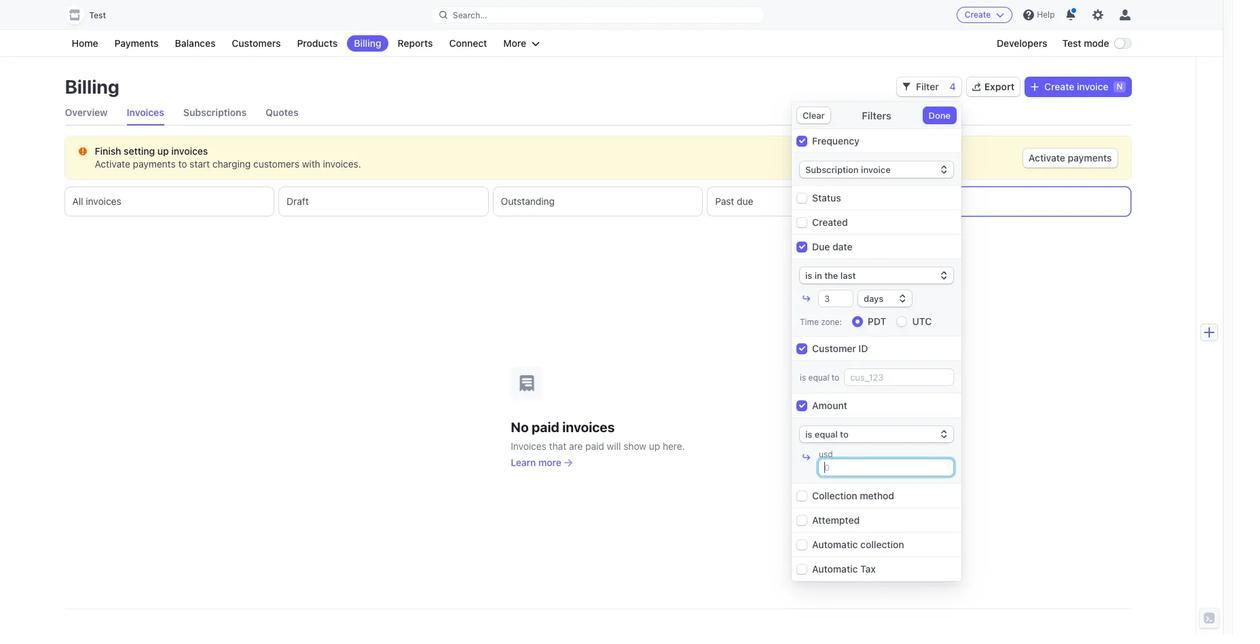Task type: vqa. For each thing, say whether or not it's contained in the screenshot.
Update customer inside the button
no



Task type: describe. For each thing, give the bounding box(es) containing it.
activate payments link
[[1024, 149, 1118, 168]]

done
[[929, 110, 951, 121]]

connect link
[[443, 35, 494, 52]]

subscriptions link
[[183, 101, 247, 125]]

collection
[[861, 539, 905, 551]]

more
[[504, 37, 527, 49]]

no
[[511, 420, 529, 435]]

show
[[624, 441, 647, 452]]

past due
[[716, 196, 754, 207]]

pdt
[[868, 316, 887, 327]]

automatic tax
[[813, 564, 876, 575]]

invoices inside 'finish setting up invoices activate payments to start charging customers with invoices.'
[[171, 145, 208, 157]]

to inside 'finish setting up invoices activate payments to start charging customers with invoices.'
[[178, 158, 187, 170]]

connect
[[449, 37, 487, 49]]

outstanding
[[501, 196, 555, 207]]

more button
[[497, 35, 547, 52]]

date
[[833, 241, 853, 253]]

payments
[[115, 37, 159, 49]]

clear
[[803, 110, 825, 121]]

1 horizontal spatial payments
[[1068, 152, 1113, 164]]

create for create
[[965, 10, 992, 20]]

past due button
[[708, 188, 917, 216]]

automatic for automatic tax
[[813, 564, 858, 575]]

svg image for create invoice
[[1031, 83, 1040, 91]]

tax
[[861, 564, 876, 575]]

home link
[[65, 35, 105, 52]]

status
[[813, 192, 842, 204]]

clear button
[[798, 107, 831, 124]]

developers link
[[991, 35, 1055, 52]]

0 horizontal spatial svg image
[[78, 147, 87, 156]]

0 vertical spatial billing
[[354, 37, 382, 49]]

balances
[[175, 37, 216, 49]]

invoices that are paid will show up here.
[[511, 441, 685, 452]]

frequency
[[813, 135, 860, 147]]

reports
[[398, 37, 433, 49]]

with
[[302, 158, 321, 170]]

tab list containing all invoices
[[65, 188, 1132, 216]]

activate inside 'finish setting up invoices activate payments to start charging customers with invoices.'
[[95, 158, 130, 170]]

all
[[72, 196, 83, 207]]

1 horizontal spatial to
[[832, 373, 840, 383]]

search…
[[453, 10, 487, 20]]

all invoices
[[72, 196, 121, 207]]

balances link
[[168, 35, 222, 52]]

overview link
[[65, 101, 108, 125]]

up inside 'finish setting up invoices activate payments to start charging customers with invoices.'
[[158, 145, 169, 157]]

quotes
[[266, 107, 299, 118]]

invoices link
[[127, 101, 164, 125]]

charging
[[213, 158, 251, 170]]

invoices for invoices
[[127, 107, 164, 118]]

export
[[985, 81, 1015, 92]]

tab list containing overview
[[65, 101, 1132, 126]]

past
[[716, 196, 735, 207]]

invoices inside button
[[86, 196, 121, 207]]

help
[[1038, 10, 1055, 20]]

1 vertical spatial up
[[649, 441, 661, 452]]

is
[[800, 373, 807, 383]]

utc
[[913, 316, 932, 327]]

activate payments
[[1029, 152, 1113, 164]]

collection
[[813, 491, 858, 502]]

draft
[[287, 196, 309, 207]]

n
[[1117, 82, 1123, 92]]

more
[[539, 457, 562, 468]]

customers
[[253, 158, 300, 170]]

due
[[737, 196, 754, 207]]

products link
[[290, 35, 345, 52]]

that
[[549, 441, 567, 452]]

payments inside 'finish setting up invoices activate payments to start charging customers with invoices.'
[[133, 158, 176, 170]]

due date
[[813, 241, 853, 253]]

amount
[[813, 400, 848, 412]]

invoices for invoices that are paid will show up here.
[[511, 441, 547, 452]]

0 horizontal spatial paid
[[532, 420, 560, 435]]

attempted
[[813, 515, 860, 527]]

draft button
[[279, 188, 488, 216]]



Task type: locate. For each thing, give the bounding box(es) containing it.
paid right are
[[586, 441, 605, 452]]

invoices inside tab list
[[127, 107, 164, 118]]

2 vertical spatial invoices
[[563, 420, 615, 435]]

here.
[[663, 441, 685, 452]]

customers
[[232, 37, 281, 49]]

to left start
[[178, 158, 187, 170]]

0 horizontal spatial up
[[158, 145, 169, 157]]

finish setting up invoices activate payments to start charging customers with invoices.
[[95, 145, 361, 170]]

svg image left filter on the right top of the page
[[903, 83, 911, 91]]

0 horizontal spatial to
[[178, 158, 187, 170]]

billing
[[354, 37, 382, 49], [65, 75, 120, 98]]

create inside create button
[[965, 10, 992, 20]]

0 vertical spatial create
[[965, 10, 992, 20]]

svg image right export
[[1031, 83, 1040, 91]]

0 horizontal spatial payments
[[133, 158, 176, 170]]

Search… search field
[[431, 6, 765, 23]]

1 horizontal spatial create
[[1045, 81, 1075, 92]]

due
[[813, 241, 831, 253]]

learn
[[511, 457, 536, 468]]

notifications image
[[1066, 10, 1077, 20]]

created
[[813, 217, 848, 228]]

time zone:
[[800, 317, 842, 327]]

1 vertical spatial automatic
[[813, 564, 858, 575]]

paid up "that" on the left of the page
[[532, 420, 560, 435]]

0 horizontal spatial create
[[965, 10, 992, 20]]

collection method
[[813, 491, 895, 502]]

1 horizontal spatial paid
[[586, 441, 605, 452]]

to
[[178, 158, 187, 170], [832, 373, 840, 383]]

1 horizontal spatial test
[[1063, 37, 1082, 49]]

automatic collection
[[813, 539, 905, 551]]

billing up overview
[[65, 75, 120, 98]]

invoices
[[171, 145, 208, 157], [86, 196, 121, 207], [563, 420, 615, 435]]

reports link
[[391, 35, 440, 52]]

payments link
[[108, 35, 165, 52]]

products
[[297, 37, 338, 49]]

all invoices button
[[65, 188, 274, 216]]

1 vertical spatial invoices
[[511, 441, 547, 452]]

id
[[859, 343, 869, 355]]

learn more
[[511, 457, 562, 468]]

tab list
[[65, 101, 1132, 126], [65, 188, 1132, 216]]

mode
[[1085, 37, 1110, 49]]

1 vertical spatial to
[[832, 373, 840, 383]]

test button
[[65, 5, 120, 24]]

learn more link
[[511, 456, 573, 470]]

4
[[950, 81, 956, 92]]

1 horizontal spatial activate
[[1029, 152, 1066, 164]]

0 horizontal spatial billing
[[65, 75, 120, 98]]

paid
[[532, 420, 560, 435], [586, 441, 605, 452]]

2 tab list from the top
[[65, 188, 1132, 216]]

0 vertical spatial paid
[[532, 420, 560, 435]]

up left here.
[[649, 441, 661, 452]]

equal
[[809, 373, 830, 383]]

0 vertical spatial automatic
[[813, 539, 858, 551]]

0 vertical spatial invoices
[[171, 145, 208, 157]]

billing left reports
[[354, 37, 382, 49]]

1 vertical spatial tab list
[[65, 188, 1132, 216]]

no paid invoices
[[511, 420, 615, 435]]

2 horizontal spatial svg image
[[1031, 83, 1040, 91]]

0 horizontal spatial test
[[89, 10, 106, 20]]

automatic down attempted
[[813, 539, 858, 551]]

1 automatic from the top
[[813, 539, 858, 551]]

up
[[158, 145, 169, 157], [649, 441, 661, 452]]

0 vertical spatial tab list
[[65, 101, 1132, 126]]

customer id
[[813, 343, 869, 355]]

1 horizontal spatial invoices
[[171, 145, 208, 157]]

automatic for automatic collection
[[813, 539, 858, 551]]

outstanding button
[[494, 188, 703, 216]]

invoices up start
[[171, 145, 208, 157]]

create for create invoice
[[1045, 81, 1075, 92]]

to right equal
[[832, 373, 840, 383]]

cus_123 text field
[[845, 370, 954, 386]]

method
[[860, 491, 895, 502]]

0 vertical spatial test
[[89, 10, 106, 20]]

are
[[569, 441, 583, 452]]

test up home
[[89, 10, 106, 20]]

export button
[[967, 77, 1021, 96]]

0 vertical spatial up
[[158, 145, 169, 157]]

2 horizontal spatial invoices
[[563, 420, 615, 435]]

1 vertical spatial create
[[1045, 81, 1075, 92]]

0 number field
[[819, 460, 954, 476]]

will
[[607, 441, 621, 452]]

setting
[[124, 145, 155, 157]]

0 horizontal spatial activate
[[95, 158, 130, 170]]

1 horizontal spatial invoices
[[511, 441, 547, 452]]

test inside test button
[[89, 10, 106, 20]]

activate
[[1029, 152, 1066, 164], [95, 158, 130, 170]]

subscriptions
[[183, 107, 247, 118]]

invoices right all
[[86, 196, 121, 207]]

test left "mode"
[[1063, 37, 1082, 49]]

start
[[190, 158, 210, 170]]

create left the invoice
[[1045, 81, 1075, 92]]

1 tab list from the top
[[65, 101, 1132, 126]]

1 vertical spatial billing
[[65, 75, 120, 98]]

home
[[72, 37, 98, 49]]

0 vertical spatial to
[[178, 158, 187, 170]]

None number field
[[819, 291, 853, 307]]

done button
[[924, 107, 957, 124]]

2 automatic from the top
[[813, 564, 858, 575]]

filter
[[917, 81, 939, 92]]

Search… text field
[[431, 6, 765, 23]]

0 horizontal spatial invoices
[[86, 196, 121, 207]]

overview
[[65, 107, 108, 118]]

up right setting
[[158, 145, 169, 157]]

billing link
[[347, 35, 388, 52]]

create button
[[957, 7, 1013, 23]]

create up developers link
[[965, 10, 992, 20]]

svg image left finish
[[78, 147, 87, 156]]

svg image
[[903, 83, 911, 91], [1031, 83, 1040, 91], [78, 147, 87, 156]]

usd
[[819, 450, 833, 460]]

automatic left tax
[[813, 564, 858, 575]]

svg image for filter
[[903, 83, 911, 91]]

finish
[[95, 145, 121, 157]]

1 vertical spatial test
[[1063, 37, 1082, 49]]

1 vertical spatial invoices
[[86, 196, 121, 207]]

filters
[[862, 109, 892, 122]]

invoices up setting
[[127, 107, 164, 118]]

invoices.
[[323, 158, 361, 170]]

quotes link
[[266, 101, 299, 125]]

zone:
[[822, 317, 842, 327]]

1 horizontal spatial billing
[[354, 37, 382, 49]]

create invoice
[[1045, 81, 1109, 92]]

developers
[[997, 37, 1048, 49]]

0 vertical spatial invoices
[[127, 107, 164, 118]]

1 horizontal spatial up
[[649, 441, 661, 452]]

test for test
[[89, 10, 106, 20]]

invoices up learn
[[511, 441, 547, 452]]

test mode
[[1063, 37, 1110, 49]]

invoice
[[1078, 81, 1109, 92]]

test for test mode
[[1063, 37, 1082, 49]]

invoices
[[127, 107, 164, 118], [511, 441, 547, 452]]

customers link
[[225, 35, 288, 52]]

1 vertical spatial paid
[[586, 441, 605, 452]]

time
[[800, 317, 819, 327]]

is equal to
[[800, 373, 840, 383]]

0 horizontal spatial invoices
[[127, 107, 164, 118]]

invoices up invoices that are paid will show up here.
[[563, 420, 615, 435]]

1 horizontal spatial svg image
[[903, 83, 911, 91]]

customer
[[813, 343, 857, 355]]

help button
[[1019, 4, 1061, 26]]

automatic
[[813, 539, 858, 551], [813, 564, 858, 575]]



